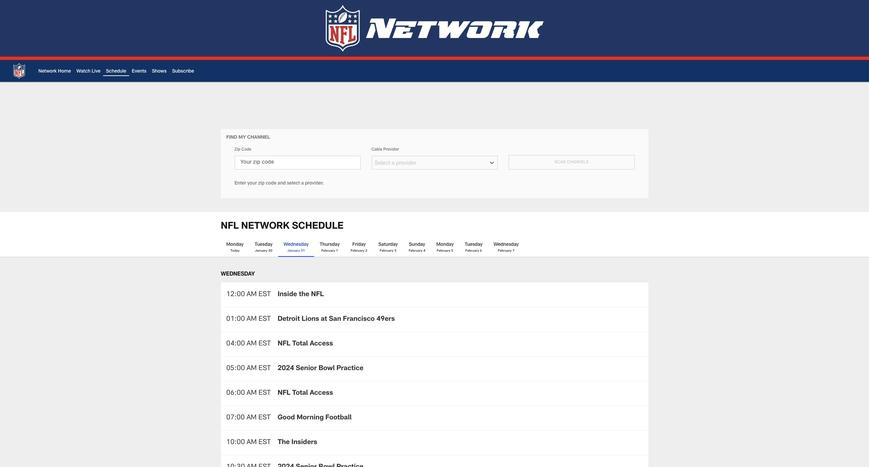 Task type: vqa. For each thing, say whether or not it's contained in the screenshot.


Task type: locate. For each thing, give the bounding box(es) containing it.
wednesday up '31'
[[284, 243, 309, 248]]

monday today
[[226, 243, 244, 253]]

tuesday
[[255, 243, 273, 248], [465, 243, 483, 248]]

access up 2024 senior bowl practice
[[310, 341, 333, 348]]

est left inside
[[259, 292, 271, 299]]

access down 2024 senior bowl practice
[[310, 391, 333, 397]]

am for 05:00
[[247, 366, 257, 373]]

wednesday up 7
[[494, 243, 519, 248]]

1 horizontal spatial tuesday
[[465, 243, 483, 248]]

1 est from the top
[[259, 292, 271, 299]]

tuesday up 30 at the bottom of page
[[255, 243, 273, 248]]

subscribe
[[172, 69, 194, 74]]

the insiders
[[278, 440, 317, 447]]

january inside the wednesday january 31
[[288, 250, 300, 253]]

0 horizontal spatial schedule
[[106, 69, 126, 74]]

5 february from the left
[[437, 250, 451, 253]]

february for monday
[[437, 250, 451, 253]]

cable provider
[[372, 148, 399, 152]]

shows link
[[152, 69, 167, 74]]

6 february from the left
[[466, 250, 480, 253]]

2 access from the top
[[310, 391, 333, 397]]

0 vertical spatial network
[[38, 69, 57, 74]]

select
[[287, 182, 300, 186]]

0 horizontal spatial wednesday
[[221, 272, 255, 278]]

february inside wednesday february 7
[[498, 250, 512, 253]]

2 nfl total access from the top
[[278, 391, 333, 397]]

lions
[[302, 317, 319, 323]]

and
[[278, 182, 286, 186]]

at
[[321, 317, 327, 323]]

est for 04:00 am est
[[259, 341, 271, 348]]

sunday february 4
[[409, 243, 426, 253]]

est left the the
[[259, 440, 271, 447]]

1 vertical spatial schedule
[[292, 222, 344, 232]]

the
[[278, 440, 290, 447]]

0 horizontal spatial tuesday
[[255, 243, 273, 248]]

wednesday february 7
[[494, 243, 519, 253]]

february down saturday
[[380, 250, 394, 253]]

january left '31'
[[288, 250, 300, 253]]

nfl
[[221, 222, 239, 232], [311, 292, 324, 299], [278, 341, 291, 348], [278, 391, 291, 397]]

04:00 am est
[[226, 341, 271, 348]]

0 horizontal spatial january
[[255, 250, 268, 253]]

est right 06:00
[[259, 391, 271, 397]]

nfl total access for 04:00 am est
[[278, 341, 333, 348]]

morning
[[297, 415, 324, 422]]

1 horizontal spatial wednesday
[[284, 243, 309, 248]]

01:00
[[226, 317, 245, 323]]

february inside sunday february 4
[[409, 250, 423, 253]]

5 est from the top
[[259, 391, 271, 397]]

february inside friday february 2
[[351, 250, 365, 253]]

total up senior
[[292, 341, 308, 348]]

2 total from the top
[[292, 391, 308, 397]]

am right 10:00
[[247, 440, 257, 447]]

schedule up "thursday"
[[292, 222, 344, 232]]

friday
[[353, 243, 366, 248]]

banner containing network home
[[0, 60, 870, 82]]

schedule right live
[[106, 69, 126, 74]]

2 horizontal spatial wednesday
[[494, 243, 519, 248]]

1 february from the left
[[322, 250, 335, 253]]

1 vertical spatial total
[[292, 391, 308, 397]]

2 monday from the left
[[437, 243, 454, 248]]

am right 05:00
[[247, 366, 257, 373]]

0 vertical spatial nfl total access
[[278, 341, 333, 348]]

watch live
[[76, 69, 101, 74]]

february down friday
[[351, 250, 365, 253]]

est
[[259, 292, 271, 299], [259, 317, 271, 323], [259, 341, 271, 348], [259, 366, 271, 373], [259, 391, 271, 397], [259, 415, 271, 422], [259, 440, 271, 447]]

february down "thursday"
[[322, 250, 335, 253]]

tuesday up 6
[[465, 243, 483, 248]]

Zip Code number field
[[235, 156, 361, 170]]

1 nfl total access from the top
[[278, 341, 333, 348]]

1 vertical spatial nfl total access
[[278, 391, 333, 397]]

1 horizontal spatial january
[[288, 250, 300, 253]]

1 january from the left
[[255, 250, 268, 253]]

7 est from the top
[[259, 440, 271, 447]]

0 vertical spatial access
[[310, 341, 333, 348]]

nfl up monday today
[[221, 222, 239, 232]]

1 horizontal spatial monday
[[437, 243, 454, 248]]

1 vertical spatial access
[[310, 391, 333, 397]]

1 tuesday from the left
[[255, 243, 273, 248]]

february left '5'
[[437, 250, 451, 253]]

0 horizontal spatial network
[[38, 69, 57, 74]]

february inside monday february 5
[[437, 250, 451, 253]]

am right 06:00
[[247, 391, 257, 397]]

monday for monday february 5
[[437, 243, 454, 248]]

1 monday from the left
[[226, 243, 244, 248]]

february inside thursday february 1
[[322, 250, 335, 253]]

est left detroit
[[259, 317, 271, 323]]

find my channel
[[226, 135, 270, 140]]

scan channels button
[[509, 155, 635, 170]]

my
[[239, 135, 246, 140]]

february left 6
[[466, 250, 480, 253]]

network
[[38, 69, 57, 74], [241, 222, 290, 232]]

nfl total access
[[278, 341, 333, 348], [278, 391, 333, 397]]

am
[[247, 292, 257, 299], [247, 317, 257, 323], [247, 341, 257, 348], [247, 366, 257, 373], [247, 391, 257, 397], [247, 415, 257, 422], [247, 440, 257, 447]]

january for tuesday
[[255, 250, 268, 253]]

watch
[[76, 69, 90, 74]]

12:00
[[226, 292, 245, 299]]

tuesday for tuesday february 6
[[465, 243, 483, 248]]

january
[[255, 250, 268, 253], [288, 250, 300, 253]]

nfl total access down senior
[[278, 391, 333, 397]]

nfl down 2024
[[278, 391, 291, 397]]

february
[[322, 250, 335, 253], [351, 250, 365, 253], [380, 250, 394, 253], [409, 250, 423, 253], [437, 250, 451, 253], [466, 250, 480, 253], [498, 250, 512, 253]]

est for 07:00 am est
[[259, 415, 271, 422]]

wednesday january 31
[[284, 243, 309, 253]]

4 february from the left
[[409, 250, 423, 253]]

watch live link
[[76, 69, 101, 74]]

3 est from the top
[[259, 341, 271, 348]]

est right 04:00
[[259, 341, 271, 348]]

scan
[[555, 160, 566, 164]]

network up tuesday january 30
[[241, 222, 290, 232]]

tuesday for tuesday january 30
[[255, 243, 273, 248]]

monday up 'today'
[[226, 243, 244, 248]]

schedule
[[106, 69, 126, 74], [292, 222, 344, 232]]

3 february from the left
[[380, 250, 394, 253]]

a
[[301, 182, 304, 186]]

4 est from the top
[[259, 366, 271, 373]]

est left 2024
[[259, 366, 271, 373]]

february inside the tuesday february 6
[[466, 250, 480, 253]]

1 total from the top
[[292, 341, 308, 348]]

0 horizontal spatial monday
[[226, 243, 244, 248]]

1 horizontal spatial network
[[241, 222, 290, 232]]

wednesday up '12:00'
[[221, 272, 255, 278]]

am right 07:00
[[247, 415, 257, 422]]

2 est from the top
[[259, 317, 271, 323]]

network inside page main content 'main content'
[[241, 222, 290, 232]]

network left home
[[38, 69, 57, 74]]

tuesday january 30
[[255, 243, 273, 253]]

est for 06:00 am est
[[259, 391, 271, 397]]

am right 04:00
[[247, 341, 257, 348]]

nfl up 2024
[[278, 341, 291, 348]]

6
[[480, 250, 482, 253]]

1 vertical spatial network
[[241, 222, 290, 232]]

february inside saturday february 3
[[380, 250, 394, 253]]

january inside tuesday january 30
[[255, 250, 268, 253]]

monday
[[226, 243, 244, 248], [437, 243, 454, 248]]

live
[[92, 69, 101, 74]]

schedule inside page main content 'main content'
[[292, 222, 344, 232]]

10:00
[[226, 440, 245, 447]]

total
[[292, 341, 308, 348], [292, 391, 308, 397]]

total down senior
[[292, 391, 308, 397]]

network home
[[38, 69, 71, 74]]

january for wednesday
[[288, 250, 300, 253]]

february for tuesday
[[466, 250, 480, 253]]

saturday
[[379, 243, 398, 248]]

wednesday for wednesday february 7
[[494, 243, 519, 248]]

49ers
[[377, 317, 395, 323]]

january left 30 at the bottom of page
[[255, 250, 268, 253]]

enter your zip code and select a provider.
[[235, 182, 324, 186]]

nfl total access up senior
[[278, 341, 333, 348]]

0 vertical spatial total
[[292, 341, 308, 348]]

1 access from the top
[[310, 341, 333, 348]]

monday february 5
[[437, 243, 454, 253]]

2 january from the left
[[288, 250, 300, 253]]

access
[[310, 341, 333, 348], [310, 391, 333, 397]]

7 february from the left
[[498, 250, 512, 253]]

31
[[301, 250, 305, 253]]

february for wednesday
[[498, 250, 512, 253]]

february down sunday
[[409, 250, 423, 253]]

2 tuesday from the left
[[465, 243, 483, 248]]

banner
[[0, 60, 870, 82]]

6 est from the top
[[259, 415, 271, 422]]

monday up '5'
[[437, 243, 454, 248]]

channel
[[247, 135, 270, 140]]

am right 01:00
[[247, 317, 257, 323]]

1 horizontal spatial schedule
[[292, 222, 344, 232]]

0 vertical spatial schedule
[[106, 69, 126, 74]]

am right '12:00'
[[247, 292, 257, 299]]

est left good
[[259, 415, 271, 422]]

february left 7
[[498, 250, 512, 253]]

2 february from the left
[[351, 250, 365, 253]]

zip code
[[235, 148, 252, 152]]

enter
[[235, 182, 246, 186]]

05:00
[[226, 366, 245, 373]]



Task type: describe. For each thing, give the bounding box(es) containing it.
february for friday
[[351, 250, 365, 253]]

detroit
[[278, 317, 300, 323]]

code
[[266, 182, 277, 186]]

thursday
[[320, 243, 340, 248]]

inside the nfl
[[278, 292, 324, 299]]

06:00 am est
[[226, 391, 271, 397]]

am for 06:00
[[247, 391, 257, 397]]

page main content main content
[[0, 129, 870, 468]]

est for 05:00 am est
[[259, 366, 271, 373]]

insiders
[[292, 440, 317, 447]]

thursday february 1
[[320, 243, 340, 253]]

01:00 am est
[[226, 317, 271, 323]]

nfl shield image
[[11, 63, 27, 79]]

3
[[395, 250, 397, 253]]

nfl total access for 06:00 am est
[[278, 391, 333, 397]]

february for sunday
[[409, 250, 423, 253]]

07:00
[[226, 415, 245, 422]]

am for 07:00
[[247, 415, 257, 422]]

provider.
[[305, 182, 324, 186]]

find
[[226, 135, 238, 140]]

2024
[[278, 366, 294, 373]]

am for 01:00
[[247, 317, 257, 323]]

est for 01:00 am est
[[259, 317, 271, 323]]

home
[[58, 69, 71, 74]]

tuesday february 6
[[465, 243, 483, 253]]

am for 10:00
[[247, 440, 257, 447]]

10:00 am est
[[226, 440, 271, 447]]

2
[[366, 250, 368, 253]]

2024 senior bowl practice
[[278, 366, 364, 373]]

7
[[513, 250, 515, 253]]

access for 06:00 am est
[[310, 391, 333, 397]]

07:00 am est
[[226, 415, 271, 422]]

senior
[[296, 366, 317, 373]]

shows
[[152, 69, 167, 74]]

san
[[329, 317, 341, 323]]

today
[[231, 250, 240, 253]]

saturday february 3
[[379, 243, 398, 253]]

est for 10:00 am est
[[259, 440, 271, 447]]

events link
[[132, 69, 147, 74]]

cable
[[372, 148, 383, 152]]

code
[[242, 148, 252, 152]]

05:00 am est
[[226, 366, 271, 373]]

total for 06:00 am est
[[292, 391, 308, 397]]

schedule link
[[106, 69, 126, 74]]

february for thursday
[[322, 250, 335, 253]]

5
[[452, 250, 454, 253]]

scan channels
[[555, 160, 589, 164]]

provider
[[384, 148, 399, 152]]

30
[[269, 250, 273, 253]]

friday february 2
[[351, 243, 368, 253]]

1
[[336, 250, 338, 253]]

bowl
[[319, 366, 335, 373]]

detroit lions at san francisco 49ers
[[278, 317, 395, 323]]

good
[[278, 415, 295, 422]]

06:00
[[226, 391, 245, 397]]

subscribe link
[[172, 69, 194, 74]]

12:00 am est
[[226, 292, 271, 299]]

your
[[248, 182, 257, 186]]

practice
[[337, 366, 364, 373]]

am for 04:00
[[247, 341, 257, 348]]

04:00
[[226, 341, 245, 348]]

channels
[[567, 160, 589, 164]]

access for 04:00 am est
[[310, 341, 333, 348]]

zip
[[258, 182, 265, 186]]

nfl network schedule
[[221, 222, 344, 232]]

nfl right the
[[311, 292, 324, 299]]

total for 04:00 am est
[[292, 341, 308, 348]]

monday for monday today
[[226, 243, 244, 248]]

francisco
[[343, 317, 375, 323]]

inside
[[278, 292, 297, 299]]

football
[[326, 415, 352, 422]]

sunday
[[409, 243, 426, 248]]

february for saturday
[[380, 250, 394, 253]]

good morning football
[[278, 415, 352, 422]]

network home link
[[38, 69, 71, 74]]

am for 12:00
[[247, 292, 257, 299]]

the
[[299, 292, 310, 299]]

est for 12:00 am est
[[259, 292, 271, 299]]

4
[[424, 250, 426, 253]]

wednesday for wednesday
[[221, 272, 255, 278]]

events
[[132, 69, 147, 74]]

zip
[[235, 148, 241, 152]]

wednesday for wednesday january 31
[[284, 243, 309, 248]]



